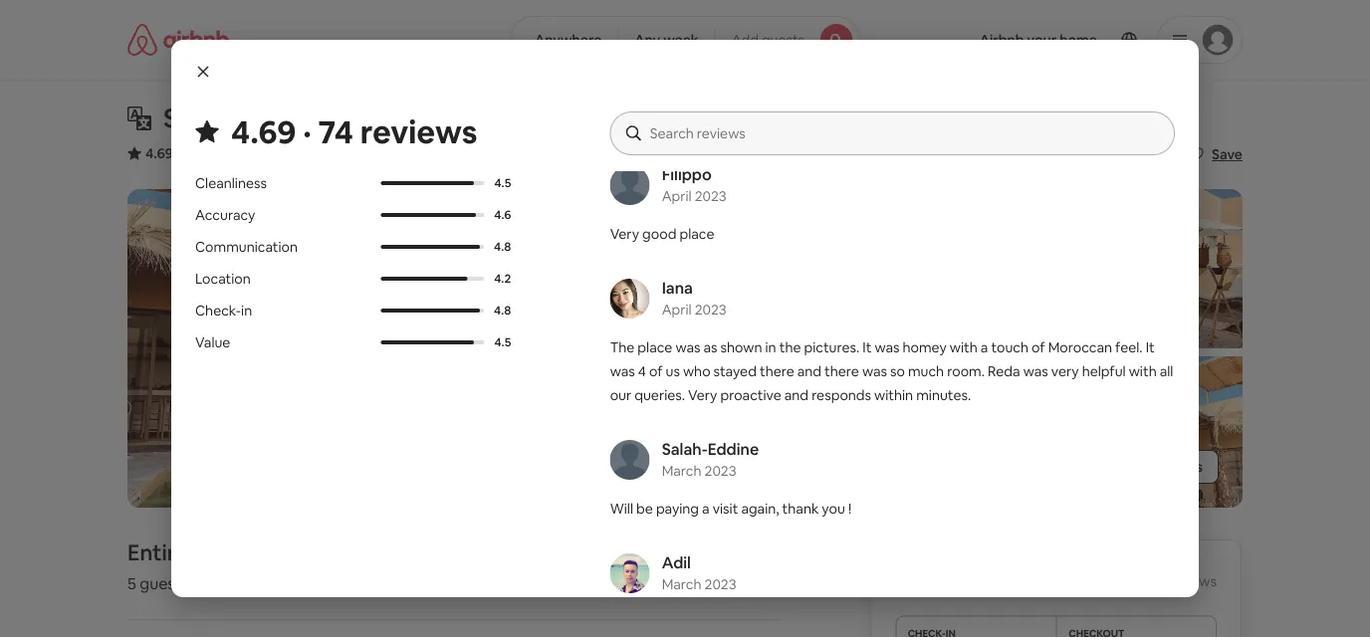Task type: locate. For each thing, give the bounding box(es) containing it.
as up marrakech.
[[692, 16, 706, 34]]

1 vertical spatial stayed
[[714, 363, 757, 380]]

1 horizontal spatial reda
[[1089, 88, 1122, 106]]

0 horizontal spatial helpful
[[879, 40, 923, 58]]

i
[[814, 64, 817, 82], [988, 64, 992, 82], [915, 88, 918, 106]]

· inside dialog
[[303, 111, 312, 152]]

it right feel.
[[1146, 339, 1155, 357]]

with down away
[[1011, 40, 1039, 58]]

0 horizontal spatial been
[[755, 88, 788, 106]]

1 vertical spatial villa
[[193, 538, 232, 567]]

been up thank
[[1028, 64, 1061, 82]]

4.2 out of 5.0 image
[[381, 277, 484, 281], [381, 277, 468, 281]]

i right that
[[915, 88, 918, 106]]

iana image
[[610, 279, 650, 319]]

0 horizontal spatial i
[[814, 64, 817, 82]]

1 vertical spatial have
[[921, 88, 952, 106]]

1 4.5 from the top
[[494, 175, 511, 191]]

reda inside the place was as shown in the pictures. it was homey with a touch of moroccan feel. it was 4 of us who stayed there and there was so much room. reda was very helpful with all our queries. very proactive and responds within minutes.
[[988, 363, 1020, 380]]

villa right entire
[[193, 538, 232, 567]]

april for filippo
[[662, 187, 692, 205]]

0 vertical spatial as
[[692, 16, 706, 34]]

salah eddine image
[[610, 440, 650, 480], [610, 440, 650, 480]]

it right pictures.
[[863, 339, 872, 357]]

2023 down eddine
[[705, 462, 737, 480]]

as up who
[[704, 339, 718, 357]]

very
[[610, 225, 639, 243], [688, 386, 717, 404]]

room.
[[947, 363, 985, 380]]

· inside · marrakech, marrakech-safi, morocco
[[260, 145, 264, 165]]

· left marrakech-
[[303, 111, 312, 152]]

anytime
[[610, 64, 662, 82]]

0 vertical spatial 4.5
[[494, 175, 511, 191]]

guests down entire
[[140, 573, 189, 594]]

0 vertical spatial reda
[[1089, 88, 1122, 106]]

4.8 down 4.2
[[494, 303, 511, 318]]

helpful up amazing
[[879, 40, 923, 58]]

2 4.5 from the top
[[494, 335, 511, 350]]

0 vertical spatial have
[[995, 64, 1025, 82]]

2 march from the top
[[662, 576, 702, 594]]

as inside the place was as shown in the pictures. it was homey with a touch of moroccan feel. it was 4 of us who stayed there and there was so much room. reda was very helpful with all our queries. very proactive and responds within minutes.
[[704, 339, 718, 357]]

2023 for adil
[[705, 576, 737, 594]]

anywhere button
[[510, 16, 619, 64]]

villa
[[652, 16, 676, 34], [193, 538, 232, 567]]

1 vertical spatial reviews
[[1168, 573, 1217, 591]]

adil
[[662, 552, 691, 573]]

hosted
[[237, 538, 310, 567]]

· down "stunning"
[[176, 144, 180, 162]]

2 horizontal spatial ·
[[303, 111, 312, 152]]

filippo
[[662, 164, 712, 184]]

few
[[610, 88, 634, 106]]

2023 inside the salah-eddine march 2023
[[705, 462, 737, 480]]

4.5 down 4.2
[[494, 335, 511, 350]]

None search field
[[510, 16, 861, 64]]

1 horizontal spatial your
[[1146, 88, 1175, 106]]

was down 'touch'
[[1023, 363, 1048, 380]]

2 it from the left
[[1146, 339, 1155, 357]]

1 vertical spatial the
[[610, 339, 635, 357]]

good
[[642, 225, 677, 243]]

0 vertical spatial 74
[[318, 111, 354, 152]]

1 horizontal spatial very
[[688, 386, 717, 404]]

0 horizontal spatial marrakech
[[326, 102, 455, 135]]

you left ! on the right bottom of the page
[[822, 500, 845, 518]]

4.69 up cleanliness
[[231, 111, 296, 152]]

0 vertical spatial march
[[662, 462, 702, 480]]

0 vertical spatial april
[[662, 187, 692, 205]]

place
[[847, 88, 882, 106], [680, 225, 714, 243], [638, 339, 673, 357]]

described.
[[709, 16, 777, 34]]

1 horizontal spatial there
[[825, 363, 859, 380]]

with down feel.
[[1129, 363, 1157, 380]]

is up marrakech.
[[679, 16, 689, 34]]

0 horizontal spatial the
[[610, 339, 635, 357]]

place right good
[[680, 225, 714, 243]]

·
[[303, 111, 312, 152], [176, 144, 180, 162], [260, 145, 264, 165]]

1 vertical spatial 74
[[1150, 573, 1165, 591]]

a
[[1042, 40, 1050, 58], [1152, 64, 1159, 82], [981, 339, 988, 357], [702, 500, 710, 518]]

place.
[[824, 112, 862, 129]]

0 vertical spatial helpful
[[879, 40, 923, 58]]

of right 4
[[649, 363, 663, 380]]

very left good
[[610, 225, 639, 243]]

stayed inside the place was as shown in the pictures. it was homey with a touch of moroccan feel. it was 4 of us who stayed there and there was so much room. reda was very helpful with all our queries. very proactive and responds within minutes.
[[714, 363, 757, 380]]

the up our
[[610, 339, 635, 357]]

of inside redas villa is as described. it's very beautiful very private and away from the hustle and bustle of marrakech. the caretaker is very helpful and available with a call or text anytime if you need something. i had an amazing stay here. i have been to marrakech a few times and this has been the best place that i have stayed at. thank you reda for your assistance and having me at your place.
[[653, 40, 666, 58]]

2 horizontal spatial place
[[847, 88, 882, 106]]

2023 inside filippo april 2023
[[695, 187, 727, 205]]

very down the moroccan
[[1051, 363, 1079, 380]]

0 horizontal spatial 74
[[318, 111, 354, 152]]

4.5 for cleanliness
[[494, 175, 511, 191]]

been down something.
[[755, 88, 788, 106]]

1 horizontal spatial have
[[995, 64, 1025, 82]]

any week
[[635, 31, 699, 49]]

1 horizontal spatial villa
[[652, 16, 676, 34]]

there up responds
[[825, 363, 859, 380]]

2 vertical spatial with
[[1129, 363, 1157, 380]]

0 vertical spatial all
[[1160, 363, 1174, 380]]

stay
[[923, 64, 950, 82]]

1 horizontal spatial in
[[765, 339, 776, 357]]

your right for
[[1146, 88, 1175, 106]]

learn more about the host, reda. image
[[722, 540, 778, 596], [722, 540, 778, 596]]

will
[[610, 500, 633, 518]]

1 vertical spatial very
[[688, 386, 717, 404]]

very left private
[[892, 16, 920, 34]]

something.
[[739, 64, 811, 82]]

the down described. at the top right of page
[[743, 40, 768, 58]]

april inside iana april 2023
[[662, 301, 692, 319]]

private
[[923, 16, 968, 34]]

moroccan
[[1048, 339, 1112, 357]]

0 vertical spatial 4.8
[[494, 239, 511, 254]]

us
[[666, 363, 680, 380]]

1 vertical spatial reda
[[988, 363, 1020, 380]]

1 vertical spatial the
[[791, 88, 812, 106]]

you
[[677, 64, 700, 82], [1063, 88, 1086, 106], [822, 500, 845, 518]]

in down location
[[241, 302, 252, 320]]

the left pictures.
[[779, 339, 801, 357]]

as for was
[[704, 339, 718, 357]]

1 april from the top
[[662, 187, 692, 205]]

0 vertical spatial reviews
[[360, 111, 478, 152]]

1 vertical spatial marrakech
[[326, 102, 455, 135]]

0 horizontal spatial with
[[950, 339, 978, 357]]

· up cleanliness
[[260, 145, 264, 165]]

eddine
[[708, 439, 759, 459]]

of up if
[[653, 40, 666, 58]]

0 vertical spatial marrakech
[[1081, 64, 1149, 82]]

assistance
[[610, 112, 677, 129]]

villa inside entire villa hosted by reda 5 guests
[[193, 538, 232, 567]]

all up photos
[[1160, 363, 1174, 380]]

reda down 'touch'
[[988, 363, 1020, 380]]

the
[[743, 40, 768, 58], [610, 339, 635, 357]]

1 horizontal spatial marrakech
[[1081, 64, 1149, 82]]

amazing
[[866, 64, 920, 82]]

location
[[195, 270, 251, 288]]

add guests
[[732, 31, 805, 49]]

1 march from the top
[[662, 462, 702, 480]]

i right the here.
[[988, 64, 992, 82]]

0 horizontal spatial reviews
[[360, 111, 478, 152]]

4.69 inside 4.69 · 74 reviews dialog
[[231, 111, 296, 152]]

1 vertical spatial 4.5
[[494, 335, 511, 350]]

is up had
[[836, 40, 845, 58]]

2023 down visit
[[705, 576, 737, 594]]

0 horizontal spatial have
[[921, 88, 952, 106]]

march down salah-
[[662, 462, 702, 480]]

marrakech down text
[[1081, 64, 1149, 82]]

1 horizontal spatial ·
[[260, 145, 264, 165]]

4.69 · 74 reviews
[[231, 111, 478, 152]]

0 vertical spatial guests
[[762, 31, 805, 49]]

you down to
[[1063, 88, 1086, 106]]

0 horizontal spatial reda
[[988, 363, 1020, 380]]

villa inside redas villa is as described. it's very beautiful very private and away from the hustle and bustle of marrakech. the caretaker is very helpful and available with a call or text anytime if you need something. i had an amazing stay here. i have been to marrakech a few times and this has been the best place that i have stayed at. thank you reda for your assistance and having me at your place.
[[652, 16, 676, 34]]

place down an
[[847, 88, 882, 106]]

the
[[1068, 16, 1090, 34], [791, 88, 812, 106], [779, 339, 801, 357]]

a left 'touch'
[[981, 339, 988, 357]]

1 vertical spatial as
[[704, 339, 718, 357]]

1 horizontal spatial it
[[1146, 339, 1155, 357]]

1 vertical spatial of
[[1032, 339, 1045, 357]]

automatically translated title: stunning bali marrakech pool villa image
[[127, 107, 151, 130]]

place up 4
[[638, 339, 673, 357]]

4.8 out of 5.0 image
[[381, 245, 484, 249], [381, 245, 480, 249], [381, 309, 484, 313], [381, 309, 480, 313]]

0 horizontal spatial you
[[677, 64, 700, 82]]

profile element
[[884, 0, 1243, 80]]

4.8 up 4.2
[[494, 239, 511, 254]]

1 vertical spatial is
[[836, 40, 845, 58]]

was left so
[[862, 363, 887, 380]]

april
[[662, 187, 692, 205], [662, 301, 692, 319]]

so
[[890, 363, 905, 380]]

april down filippo
[[662, 187, 692, 205]]

5
[[127, 573, 136, 594]]

have
[[995, 64, 1025, 82], [921, 88, 952, 106]]

0 vertical spatial been
[[1028, 64, 1061, 82]]

is
[[679, 16, 689, 34], [836, 40, 845, 58]]

1 horizontal spatial you
[[822, 500, 845, 518]]

0 vertical spatial of
[[653, 40, 666, 58]]

0 vertical spatial the
[[743, 40, 768, 58]]

1 horizontal spatial all
[[1160, 363, 1174, 380]]

and right "hustle"
[[1135, 16, 1159, 34]]

4.5 up 4.6
[[494, 175, 511, 191]]

1 vertical spatial march
[[662, 576, 702, 594]]

all
[[1160, 363, 1174, 380], [1139, 458, 1154, 476]]

2 vertical spatial of
[[649, 363, 663, 380]]

1 4.8 from the top
[[494, 239, 511, 254]]

1 horizontal spatial place
[[680, 225, 714, 243]]

4.69 down automatically translated title: stunning bali marrakech pool villa icon
[[145, 144, 173, 162]]

redas villa is as described. it's very beautiful very private and away from the hustle and bustle of marrakech. the caretaker is very helpful and available with a call or text anytime if you need something. i had an amazing stay here. i have been to marrakech a few times and this has been the best place that i have stayed at. thank you reda for your assistance and having me at your place.
[[610, 16, 1175, 129]]

0 horizontal spatial 4.69
[[145, 144, 173, 162]]

april down 'iana'
[[662, 301, 692, 319]]

your right at
[[792, 112, 821, 129]]

1 horizontal spatial with
[[1011, 40, 1039, 58]]

2 horizontal spatial you
[[1063, 88, 1086, 106]]

you right if
[[677, 64, 700, 82]]

iana april 2023
[[662, 277, 727, 319]]

0 horizontal spatial villa
[[193, 538, 232, 567]]

0 horizontal spatial your
[[792, 112, 821, 129]]

1 vertical spatial you
[[1063, 88, 1086, 106]]

1 vertical spatial helpful
[[1082, 363, 1126, 380]]

with up room.
[[950, 339, 978, 357]]

0 horizontal spatial stayed
[[714, 363, 757, 380]]

was up who
[[676, 339, 701, 357]]

the up or
[[1068, 16, 1090, 34]]

marrakech
[[1081, 64, 1149, 82], [326, 102, 455, 135]]

2 there from the left
[[825, 363, 859, 380]]

1 horizontal spatial 4.69
[[231, 111, 296, 152]]

1 horizontal spatial guests
[[762, 31, 805, 49]]

a up share
[[1152, 64, 1159, 82]]

very down who
[[688, 386, 717, 404]]

2 april from the top
[[662, 301, 692, 319]]

reda
[[1089, 88, 1122, 106], [988, 363, 1020, 380]]

the inside the place was as shown in the pictures. it was homey with a touch of moroccan feel. it was 4 of us who stayed there and there was so much room. reda was very helpful with all our queries. very proactive and responds within minutes.
[[610, 339, 635, 357]]

april inside filippo april 2023
[[662, 187, 692, 205]]

reda left for
[[1089, 88, 1122, 106]]

proactive
[[721, 386, 782, 404]]

place inside redas villa is as described. it's very beautiful very private and away from the hustle and bustle of marrakech. the caretaker is very helpful and available with a call or text anytime if you need something. i had an amazing stay here. i have been to marrakech a few times and this has been the best place that i have stayed at. thank you reda for your assistance and having me at your place.
[[847, 88, 882, 106]]

2023 inside adil march 2023
[[705, 576, 737, 594]]

again,
[[741, 500, 779, 518]]

2 vertical spatial place
[[638, 339, 673, 357]]

marrakech up the marrakech, marrakech-safi, morocco button
[[326, 102, 455, 135]]

4.5 for value
[[494, 335, 511, 350]]

marrakech,
[[272, 144, 345, 162]]

all right show
[[1139, 458, 1154, 476]]

of
[[653, 40, 666, 58], [1032, 339, 1045, 357], [649, 363, 663, 380]]

or
[[1077, 40, 1091, 58]]

bali
[[278, 102, 320, 135]]

was
[[676, 339, 701, 357], [875, 339, 900, 357], [610, 363, 635, 380], [862, 363, 887, 380], [1023, 363, 1048, 380]]

was up so
[[875, 339, 900, 357]]

as inside redas villa is as described. it's very beautiful very private and away from the hustle and bustle of marrakech. the caretaker is very helpful and available with a call or text anytime if you need something. i had an amazing stay here. i have been to marrakech a few times and this has been the best place that i have stayed at. thank you reda for your assistance and having me at your place.
[[692, 16, 706, 34]]

2023 inside iana april 2023
[[695, 301, 727, 319]]

1 vertical spatial 4.8
[[494, 303, 511, 318]]

Search reviews, Press 'Enter' to search text field
[[650, 123, 1155, 143]]

in right shown
[[765, 339, 776, 357]]

have down stay
[[921, 88, 952, 106]]

march down the adil
[[662, 576, 702, 594]]

very right it's
[[801, 16, 829, 34]]

1 vertical spatial april
[[662, 301, 692, 319]]

0 vertical spatial stayed
[[955, 88, 998, 106]]

queries.
[[635, 386, 685, 404]]

adil image
[[610, 554, 650, 594], [610, 554, 650, 594]]

there
[[760, 363, 794, 380], [825, 363, 859, 380]]

4.5 out of 5.0 image
[[381, 181, 485, 185], [381, 181, 474, 185], [381, 341, 485, 345], [381, 341, 474, 345]]

1 horizontal spatial helpful
[[1082, 363, 1126, 380]]

there up proactive
[[760, 363, 794, 380]]

0 horizontal spatial all
[[1139, 458, 1154, 476]]

text
[[1094, 40, 1120, 58]]

stayed down shown
[[714, 363, 757, 380]]

it's
[[780, 16, 798, 34]]

bustle
[[610, 40, 650, 58]]

stayed down the here.
[[955, 88, 998, 106]]

the left best
[[791, 88, 812, 106]]

0 vertical spatial villa
[[652, 16, 676, 34]]

villa for is
[[652, 16, 676, 34]]

villa right redas at the left top of the page
[[652, 16, 676, 34]]

homey
[[903, 339, 947, 357]]

74
[[318, 111, 354, 152], [1150, 573, 1165, 591]]

0 vertical spatial is
[[679, 16, 689, 34]]

thank
[[1020, 88, 1060, 106]]

2023 up shown
[[695, 301, 727, 319]]

stayed inside redas villa is as described. it's very beautiful very private and away from the hustle and bustle of marrakech. the caretaker is very helpful and available with a call or text anytime if you need something. i had an amazing stay here. i have been to marrakech a few times and this has been the best place that i have stayed at. thank you reda for your assistance and having me at your place.
[[955, 88, 998, 106]]

0 horizontal spatial it
[[863, 339, 872, 357]]

2 vertical spatial the
[[779, 339, 801, 357]]

had
[[820, 64, 845, 82]]

if
[[665, 64, 674, 82]]

1 horizontal spatial the
[[743, 40, 768, 58]]

it
[[863, 339, 872, 357], [1146, 339, 1155, 357]]

0 horizontal spatial there
[[760, 363, 794, 380]]

and
[[971, 16, 995, 34], [1135, 16, 1159, 34], [926, 40, 950, 58], [676, 88, 700, 106], [680, 112, 704, 129], [797, 363, 822, 380], [785, 386, 809, 404]]

have up at.
[[995, 64, 1025, 82]]

0 vertical spatial in
[[241, 302, 252, 320]]

guests up something.
[[762, 31, 805, 49]]

4.6 out of 5.0 image
[[381, 213, 484, 217], [381, 213, 476, 217]]

photos
[[1157, 458, 1203, 476]]

1 vertical spatial in
[[765, 339, 776, 357]]

save button
[[1180, 137, 1251, 171]]

stayed
[[955, 88, 998, 106], [714, 363, 757, 380]]

0 vertical spatial with
[[1011, 40, 1039, 58]]

as
[[692, 16, 706, 34], [704, 339, 718, 357]]

of right 'touch'
[[1032, 339, 1045, 357]]

2 vertical spatial you
[[822, 500, 845, 518]]

2 4.8 from the top
[[494, 303, 511, 318]]

i left had
[[814, 64, 817, 82]]

helpful down the moroccan
[[1082, 363, 1126, 380]]

and up the available
[[971, 16, 995, 34]]

stunning bali marrakech pool villa image 5 image
[[972, 357, 1243, 508]]

0 horizontal spatial place
[[638, 339, 673, 357]]

very down beautiful
[[848, 40, 876, 58]]

1 vertical spatial all
[[1139, 458, 1154, 476]]

in inside the place was as shown in the pictures. it was homey with a touch of moroccan feel. it was 4 of us who stayed there and there was so much room. reda was very helpful with all our queries. very proactive and responds within minutes.
[[765, 339, 776, 357]]

guests inside add guests button
[[762, 31, 805, 49]]

2023 down filippo
[[695, 187, 727, 205]]



Task type: vqa. For each thing, say whether or not it's contained in the screenshot.
Reserve
no



Task type: describe. For each thing, give the bounding box(es) containing it.
· for 4.69 · 74 reviews
[[303, 111, 312, 152]]

at
[[776, 112, 789, 129]]

morocco
[[453, 144, 512, 162]]

stunning bali marrakech pool villa image 2 image
[[693, 189, 964, 349]]

4.69 · 74 reviews dialog
[[171, 0, 1199, 637]]

redas
[[610, 16, 649, 34]]

4.69 for 4.69 ·
[[145, 144, 173, 162]]

4.69 ·
[[145, 144, 180, 162]]

who
[[683, 363, 711, 380]]

74 inside dialog
[[318, 111, 354, 152]]

at.
[[1001, 88, 1017, 106]]

minutes.
[[916, 386, 971, 404]]

reda inside redas villa is as described. it's very beautiful very private and away from the hustle and bustle of marrakech. the caretaker is very helpful and available with a call or text anytime if you need something. i had an amazing stay here. i have been to marrakech a few times and this has been the best place that i have stayed at. thank you reda for your assistance and having me at your place.
[[1089, 88, 1122, 106]]

having
[[707, 112, 749, 129]]

was left 4
[[610, 363, 635, 380]]

4.69 for 4.69 · 74 reviews
[[231, 111, 296, 152]]

salah-
[[662, 439, 708, 459]]

stunning bali marrakech pool villa image 4 image
[[972, 189, 1243, 349]]

and left responds
[[785, 386, 809, 404]]

a left visit
[[702, 500, 710, 518]]

1 horizontal spatial reviews
[[1168, 573, 1217, 591]]

marrakech-
[[348, 144, 423, 162]]

april for iana
[[662, 301, 692, 319]]

any week button
[[618, 16, 716, 64]]

stunning bali marrakech pool villa
[[163, 102, 570, 135]]

need
[[703, 64, 736, 82]]

villa
[[519, 102, 570, 135]]

save
[[1212, 145, 1243, 163]]

2 horizontal spatial i
[[988, 64, 992, 82]]

march inside the salah-eddine march 2023
[[662, 462, 702, 480]]

marrakech inside redas villa is as described. it's very beautiful very private and away from the hustle and bustle of marrakech. the caretaker is very helpful and available with a call or text anytime if you need something. i had an amazing stay here. i have been to marrakech a few times and this has been the best place that i have stayed at. thank you reda for your assistance and having me at your place.
[[1081, 64, 1149, 82]]

place inside the place was as shown in the pictures. it was homey with a touch of moroccan feel. it was 4 of us who stayed there and there was so much room. reda was very helpful with all our queries. very proactive and responds within minutes.
[[638, 339, 673, 357]]

accuracy
[[195, 206, 255, 224]]

very inside the place was as shown in the pictures. it was homey with a touch of moroccan feel. it was 4 of us who stayed there and there was so much room. reda was very helpful with all our queries. very proactive and responds within minutes.
[[1051, 363, 1079, 380]]

4
[[638, 363, 646, 380]]

and down this
[[680, 112, 704, 129]]

marrakech.
[[669, 40, 740, 58]]

away
[[998, 16, 1031, 34]]

an
[[848, 64, 863, 82]]

entire
[[127, 538, 188, 567]]

our
[[610, 386, 632, 404]]

0 horizontal spatial in
[[241, 302, 252, 320]]

and down pictures.
[[797, 363, 822, 380]]

much
[[908, 363, 944, 380]]

none search field containing anywhere
[[510, 16, 861, 64]]

marrakech, marrakech-safi, morocco button
[[272, 141, 512, 165]]

1 there from the left
[[760, 363, 794, 380]]

iana image
[[610, 279, 650, 319]]

show all photos button
[[1061, 450, 1219, 484]]

1 it from the left
[[863, 339, 872, 357]]

add
[[732, 31, 759, 49]]

guests inside entire villa hosted by reda 5 guests
[[140, 573, 189, 594]]

visit
[[713, 500, 738, 518]]

show
[[1100, 458, 1136, 476]]

adil march 2023
[[662, 552, 737, 594]]

be
[[636, 500, 653, 518]]

has
[[730, 88, 752, 106]]

hustle
[[1093, 16, 1132, 34]]

salah-eddine march 2023
[[662, 439, 759, 480]]

stunning bali marrakech pool villa image 1 image
[[127, 189, 685, 508]]

stunning bali marrakech pool villa image 3 image
[[693, 357, 964, 508]]

caretaker
[[771, 40, 832, 58]]

4.8 for communication
[[494, 239, 511, 254]]

1 vertical spatial place
[[680, 225, 714, 243]]

pool
[[460, 102, 513, 135]]

communication
[[195, 238, 298, 256]]

me
[[752, 112, 773, 129]]

cleanliness
[[195, 174, 267, 192]]

helpful inside redas villa is as described. it's very beautiful very private and away from the hustle and bustle of marrakech. the caretaker is very helpful and available with a call or text anytime if you need something. i had an amazing stay here. i have been to marrakech a few times and this has been the best place that i have stayed at. thank you reda for your assistance and having me at your place.
[[879, 40, 923, 58]]

a left call
[[1042, 40, 1050, 58]]

!
[[848, 500, 852, 518]]

to
[[1064, 64, 1078, 82]]

and up stay
[[926, 40, 950, 58]]

for
[[1125, 88, 1143, 106]]

show all photos
[[1100, 458, 1203, 476]]

thank
[[782, 500, 819, 518]]

beautiful
[[832, 16, 889, 34]]

the place was as shown in the pictures. it was homey with a touch of moroccan feel. it was 4 of us who stayed there and there was so much room. reda was very helpful with all our queries. very proactive and responds within minutes.
[[610, 339, 1174, 404]]

that
[[885, 88, 912, 106]]

1 vertical spatial been
[[755, 88, 788, 106]]

any
[[635, 31, 661, 49]]

all inside show all photos 'button'
[[1139, 458, 1154, 476]]

and left this
[[676, 88, 700, 106]]

check-
[[195, 302, 241, 320]]

shown
[[721, 339, 762, 357]]

within
[[874, 386, 913, 404]]

a inside the place was as shown in the pictures. it was homey with a touch of moroccan feel. it was 4 of us who stayed there and there was so much room. reda was very helpful with all our queries. very proactive and responds within minutes.
[[981, 339, 988, 357]]

march inside adil march 2023
[[662, 576, 702, 594]]

very inside the place was as shown in the pictures. it was homey with a touch of moroccan feel. it was 4 of us who stayed there and there was so much room. reda was very helpful with all our queries. very proactive and responds within minutes.
[[688, 386, 717, 404]]

anywhere
[[535, 31, 602, 49]]

by reda
[[314, 538, 396, 567]]

touch
[[991, 339, 1029, 357]]

0 vertical spatial your
[[1146, 88, 1175, 106]]

times
[[637, 88, 673, 106]]

1 vertical spatial your
[[792, 112, 821, 129]]

villa for hosted
[[193, 538, 232, 567]]

74 reviews
[[1150, 573, 1217, 591]]

responds
[[812, 386, 871, 404]]

· for 4.69 ·
[[176, 144, 180, 162]]

with inside redas villa is as described. it's very beautiful very private and away from the hustle and bustle of marrakech. the caretaker is very helpful and available with a call or text anytime if you need something. i had an amazing stay here. i have been to marrakech a few times and this has been the best place that i have stayed at. thank you reda for your assistance and having me at your place.
[[1011, 40, 1039, 58]]

this
[[704, 88, 727, 106]]

share button
[[1099, 137, 1176, 171]]

2023 for iana
[[695, 301, 727, 319]]

the inside redas villa is as described. it's very beautiful very private and away from the hustle and bustle of marrakech. the caretaker is very helpful and available with a call or text anytime if you need something. i had an amazing stay here. i have been to marrakech a few times and this has been the best place that i have stayed at. thank you reda for your assistance and having me at your place.
[[743, 40, 768, 58]]

all inside the place was as shown in the pictures. it was homey with a touch of moroccan feel. it was 4 of us who stayed there and there was so much room. reda was very helpful with all our queries. very proactive and responds within minutes.
[[1160, 363, 1174, 380]]

1 horizontal spatial i
[[915, 88, 918, 106]]

1 horizontal spatial 74
[[1150, 573, 1165, 591]]

will be paying a visit again, thank you !
[[610, 500, 852, 518]]

entire villa hosted by reda 5 guests
[[127, 538, 396, 594]]

4.8 for check-in
[[494, 303, 511, 318]]

0 horizontal spatial is
[[679, 16, 689, 34]]

reviews inside 4.69 · 74 reviews dialog
[[360, 111, 478, 152]]

0 horizontal spatial very
[[610, 225, 639, 243]]

safi,
[[423, 144, 450, 162]]

add guests button
[[715, 16, 861, 64]]

helpful inside the place was as shown in the pictures. it was homey with a touch of moroccan feel. it was 4 of us who stayed there and there was so much room. reda was very helpful with all our queries. very proactive and responds within minutes.
[[1082, 363, 1126, 380]]

call
[[1053, 40, 1074, 58]]

2023 for filippo
[[695, 187, 727, 205]]

stunning
[[163, 102, 272, 135]]

filippo image
[[610, 165, 650, 205]]

share
[[1131, 145, 1168, 163]]

1 horizontal spatial been
[[1028, 64, 1061, 82]]

· marrakech, marrakech-safi, morocco
[[260, 144, 512, 165]]

the inside the place was as shown in the pictures. it was homey with a touch of moroccan feel. it was 4 of us who stayed there and there was so much room. reda was very helpful with all our queries. very proactive and responds within minutes.
[[779, 339, 801, 357]]

as for is
[[692, 16, 706, 34]]

available
[[953, 40, 1008, 58]]

value
[[195, 334, 230, 352]]

1 vertical spatial with
[[950, 339, 978, 357]]

4.6
[[494, 207, 511, 223]]

0 vertical spatial you
[[677, 64, 700, 82]]

paying
[[656, 500, 699, 518]]

pictures.
[[804, 339, 860, 357]]

here.
[[953, 64, 985, 82]]

filippo image
[[610, 165, 650, 205]]

0 vertical spatial the
[[1068, 16, 1090, 34]]

4.2
[[494, 271, 511, 286]]



